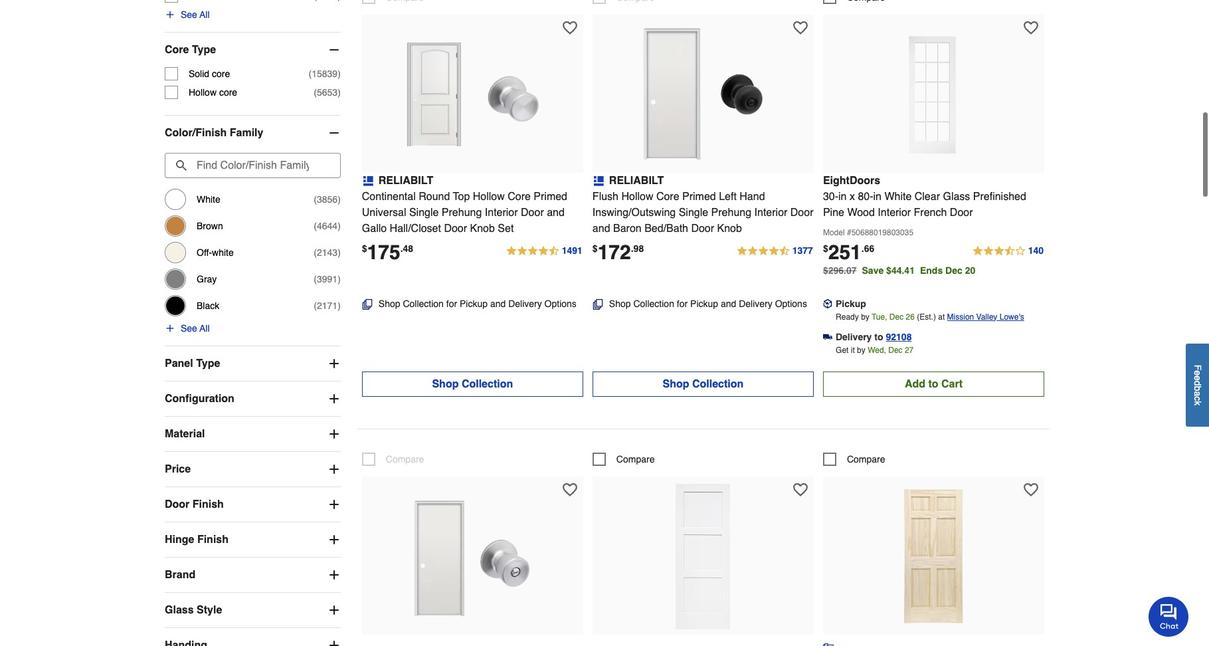 Task type: describe. For each thing, give the bounding box(es) containing it.
f e e d b a c k button
[[1187, 344, 1210, 427]]

50688019803035
[[852, 228, 914, 237]]

2171
[[317, 300, 338, 311]]

french
[[915, 207, 948, 218]]

) for ( 2171 )
[[338, 300, 341, 311]]

solid
[[189, 68, 210, 79]]

single for hall/closet
[[409, 207, 439, 218]]

interior for primed
[[485, 207, 518, 218]]

was price $296.07 element
[[824, 262, 863, 276]]

hinge
[[165, 534, 194, 546]]

plus image for brand
[[328, 568, 341, 582]]

0 horizontal spatial hollow
[[189, 87, 217, 98]]

f e e d b a c k
[[1193, 365, 1204, 406]]

top
[[453, 191, 470, 203]]

) for ( 5653 )
[[338, 87, 341, 98]]

all for first the see all button from the top of the page
[[200, 9, 210, 20]]

hinge finish
[[165, 534, 229, 546]]

#
[[848, 228, 852, 237]]

2 shop collection link from the left
[[593, 371, 814, 397]]

1000339347 element
[[824, 453, 886, 466]]

plus image for configuration
[[328, 392, 341, 405]]

finish for door finish
[[193, 499, 224, 510]]

model # 50688019803035
[[824, 228, 914, 237]]

reliabilt flush hollow core primed left hand inswing/outswing single prehung interior door and gallo bed/bath door set image
[[400, 483, 546, 629]]

1 see all button from the top
[[165, 8, 210, 21]]

shop collection for second the shop collection link
[[663, 378, 744, 390]]

$296.07
[[824, 265, 857, 276]]

f
[[1193, 365, 1204, 371]]

1 shop collection for pickup and delivery options from the left
[[379, 298, 577, 309]]

( 2171 )
[[314, 300, 341, 311]]

3991
[[317, 274, 338, 284]]

hollow core
[[189, 87, 237, 98]]

ready by tue, dec 26 (est.) at mission valley lowe's
[[836, 312, 1025, 322]]

compare for 1000339347 element
[[848, 454, 886, 464]]

140
[[1029, 245, 1044, 256]]

brand
[[165, 569, 196, 581]]

ready
[[836, 312, 859, 322]]

bed/bath
[[645, 222, 689, 234]]

$ for 175
[[362, 243, 367, 254]]

reliabilt flush hollow core primed left hand inswing/outswing single prehung interior door and baron bed/bath door knob
[[593, 175, 814, 234]]

dec for 27
[[889, 345, 903, 355]]

minus image for core type
[[328, 43, 341, 56]]

.98
[[631, 243, 644, 254]]

plus image for door finish
[[328, 498, 341, 511]]

get it by wed, dec 27
[[836, 345, 914, 355]]

reliabilt 24-in x 80-in clear 6-panel solid core unfinished pine wood slab door image
[[861, 483, 1008, 629]]

wed,
[[868, 345, 887, 355]]

0 vertical spatial by
[[862, 312, 870, 322]]

3 pickup from the left
[[836, 298, 867, 309]]

x
[[850, 191, 856, 203]]

$ for 251
[[824, 243, 829, 254]]

2 in from the left
[[874, 191, 882, 203]]

wood
[[848, 207, 876, 218]]

to for delivery
[[875, 332, 884, 342]]

core type
[[165, 44, 216, 56]]

$296.07 save $44.41 ends dec 20
[[824, 265, 976, 276]]

3856
[[317, 194, 338, 205]]

15839
[[312, 68, 338, 79]]

3.5 stars image
[[972, 243, 1045, 259]]

model
[[824, 228, 845, 237]]

prehung for hollow
[[442, 207, 482, 218]]

2 see from the top
[[181, 323, 197, 334]]

2 shop collection for pickup and delivery options from the left
[[610, 298, 808, 309]]

baron
[[614, 222, 642, 234]]

0 vertical spatial heart outline image
[[563, 20, 578, 35]]

d
[[1193, 381, 1204, 386]]

see all for first the see all button from the top of the page
[[181, 9, 210, 20]]

2143
[[317, 247, 338, 258]]

configuration button
[[165, 382, 341, 416]]

plus image for hinge finish
[[328, 533, 341, 546]]

80-
[[859, 191, 874, 203]]

( for 15839
[[309, 68, 312, 79]]

92108
[[887, 332, 912, 342]]

pine
[[824, 207, 845, 218]]

1 shop collection link from the left
[[362, 371, 584, 397]]

flush
[[593, 191, 619, 203]]

type for core type
[[192, 44, 216, 56]]

plus image for glass style
[[328, 604, 341, 617]]

( for 2143
[[314, 247, 317, 258]]

material
[[165, 428, 205, 440]]

door inside eightdoors 30-in x 80-in white clear glass prefinished pine wood interior french door
[[951, 207, 974, 218]]

1 in from the left
[[839, 191, 847, 203]]

( for 4644
[[314, 221, 317, 231]]

plus image for material
[[328, 427, 341, 441]]

color/finish family button
[[165, 116, 341, 150]]

finish for hinge finish
[[197, 534, 229, 546]]

universal
[[362, 207, 407, 218]]

clear
[[915, 191, 941, 203]]

get
[[836, 345, 849, 355]]

interior for hand
[[755, 207, 788, 218]]

actual price $251.66 element
[[824, 240, 875, 264]]

gr_9394 element
[[362, 453, 424, 466]]

ends dec 20 element
[[921, 265, 981, 276]]

add
[[905, 378, 926, 390]]

1 e from the top
[[1193, 371, 1204, 376]]

glass style
[[165, 604, 222, 616]]

1377
[[793, 245, 814, 256]]

b
[[1193, 386, 1204, 391]]

) for ( 15839 )
[[338, 68, 341, 79]]

primed inside reliabilt continental round top hollow core primed universal single prehung interior door and gallo hall/closet door knob set
[[534, 191, 568, 203]]

plus image for panel type
[[328, 357, 341, 370]]

251
[[829, 240, 862, 264]]

shop collection for 2nd the shop collection link from right
[[432, 378, 513, 390]]

( 15839 )
[[309, 68, 341, 79]]

add to cart
[[905, 378, 963, 390]]

price
[[165, 463, 191, 475]]

single for bed/bath
[[679, 207, 709, 218]]

actual price $172.98 element
[[593, 240, 644, 264]]

$44.41
[[887, 265, 915, 276]]

prehung for primed
[[712, 207, 752, 218]]

0 horizontal spatial white
[[197, 194, 221, 205]]

truck filled image
[[824, 332, 833, 342]]

mission valley lowe's button
[[948, 310, 1025, 324]]

core for solid core
[[212, 68, 230, 79]]

off-white
[[197, 247, 234, 258]]

20
[[966, 265, 976, 276]]

at
[[939, 312, 946, 322]]

) for ( 2143 )
[[338, 247, 341, 258]]

1 vertical spatial heart outline image
[[1024, 482, 1039, 497]]

hollow inside reliabilt flush hollow core primed left hand inswing/outswing single prehung interior door and baron bed/bath door knob
[[622, 191, 654, 203]]

2 options from the left
[[776, 298, 808, 309]]

core inside button
[[165, 44, 189, 56]]

door finish
[[165, 499, 224, 510]]

and inside reliabilt flush hollow core primed left hand inswing/outswing single prehung interior door and baron bed/bath door knob
[[593, 222, 611, 234]]

brown
[[197, 221, 223, 231]]

kimberly bay millwork slab doors 32-in x 80-in white 3-panel square solid core pine wood slab door image
[[631, 483, 777, 629]]

1 options from the left
[[545, 298, 577, 309]]

save
[[863, 265, 884, 276]]

panel
[[165, 358, 193, 370]]



Task type: vqa. For each thing, say whether or not it's contained in the screenshot.


Task type: locate. For each thing, give the bounding box(es) containing it.
1 horizontal spatial hollow
[[473, 191, 505, 203]]

27
[[905, 345, 914, 355]]

actual price $175.48 element
[[362, 240, 414, 264]]

2 all from the top
[[200, 323, 210, 334]]

$ inside $ 172 .98
[[593, 243, 598, 254]]

panel type button
[[165, 346, 341, 381]]

savings save $44.41 element
[[863, 265, 981, 276]]

interior inside reliabilt flush hollow core primed left hand inswing/outswing single prehung interior door and baron bed/bath door knob
[[755, 207, 788, 218]]

1 vertical spatial all
[[200, 323, 210, 334]]

knob inside reliabilt flush hollow core primed left hand inswing/outswing single prehung interior door and baron bed/bath door knob
[[718, 222, 743, 234]]

0 vertical spatial see
[[181, 9, 197, 20]]

1 horizontal spatial single
[[679, 207, 709, 218]]

glass right clear
[[944, 191, 971, 203]]

1 vertical spatial by
[[858, 345, 866, 355]]

white
[[885, 191, 912, 203], [197, 194, 221, 205]]

0 vertical spatial see all
[[181, 9, 210, 20]]

e
[[1193, 371, 1204, 376], [1193, 376, 1204, 381]]

e up the "b"
[[1193, 376, 1204, 381]]

1 horizontal spatial primed
[[683, 191, 716, 203]]

3 interior from the left
[[878, 207, 912, 218]]

minus image inside core type button
[[328, 43, 341, 56]]

2 for from the left
[[677, 298, 688, 309]]

2 shop collection from the left
[[663, 378, 744, 390]]

Find Color/Finish Family text field
[[165, 153, 341, 178]]

1 horizontal spatial interior
[[755, 207, 788, 218]]

options down 1491
[[545, 298, 577, 309]]

single inside reliabilt flush hollow core primed left hand inswing/outswing single prehung interior door and baron bed/bath door knob
[[679, 207, 709, 218]]

( for 2171
[[314, 300, 317, 311]]

2 horizontal spatial hollow
[[622, 191, 654, 203]]

) for ( 4644 )
[[338, 221, 341, 231]]

reliabilt for hollow
[[610, 175, 664, 187]]

type for panel type
[[196, 358, 220, 370]]

shop
[[379, 298, 401, 309], [610, 298, 631, 309], [432, 378, 459, 390], [663, 378, 690, 390]]

0 horizontal spatial 4.5 stars image
[[506, 243, 584, 259]]

core inside reliabilt continental round top hollow core primed universal single prehung interior door and gallo hall/closet door knob set
[[508, 191, 531, 203]]

4.5 stars image down set
[[506, 243, 584, 259]]

prefinished
[[974, 191, 1027, 203]]

core up bed/bath at the top
[[657, 191, 680, 203]]

( 5653 )
[[314, 87, 341, 98]]

see all button up core type
[[165, 8, 210, 21]]

single up bed/bath at the top
[[679, 207, 709, 218]]

all down the black
[[200, 323, 210, 334]]

compare for gr_9394 element
[[386, 454, 424, 464]]

prehung down top
[[442, 207, 482, 218]]

4644
[[317, 221, 338, 231]]

) up ( 5653 ) at the top of the page
[[338, 68, 341, 79]]

( up 4644
[[314, 194, 317, 205]]

4.5 stars image containing 1491
[[506, 243, 584, 259]]

2 horizontal spatial compare
[[848, 454, 886, 464]]

gr_9414 element
[[362, 0, 424, 4]]

finish up hinge finish on the bottom of the page
[[193, 499, 224, 510]]

) up ( 4644 )
[[338, 194, 341, 205]]

mission
[[948, 312, 975, 322]]

7 ) from the top
[[338, 300, 341, 311]]

( for 5653
[[314, 87, 317, 98]]

( down core type button on the left top
[[309, 68, 312, 79]]

0 horizontal spatial for
[[447, 298, 457, 309]]

to up wed,
[[875, 332, 884, 342]]

0 horizontal spatial to
[[875, 332, 884, 342]]

plus image
[[165, 323, 176, 334], [328, 392, 341, 405], [328, 498, 341, 511], [328, 533, 341, 546], [328, 639, 341, 646]]

knob left set
[[470, 222, 495, 234]]

off-
[[197, 247, 212, 258]]

inswing/outswing
[[593, 207, 676, 218]]

2 reliabilt from the left
[[610, 175, 664, 187]]

0 vertical spatial minus image
[[328, 43, 341, 56]]

2 pickup from the left
[[691, 298, 719, 309]]

interior inside reliabilt continental round top hollow core primed universal single prehung interior door and gallo hall/closet door knob set
[[485, 207, 518, 218]]

see up core type
[[181, 9, 197, 20]]

gr_9435 element
[[593, 0, 655, 4]]

) up 3991
[[338, 247, 341, 258]]

1 4.5 stars image from the left
[[506, 243, 584, 259]]

gray
[[197, 274, 217, 284]]

2 ) from the top
[[338, 87, 341, 98]]

4.5 stars image for 172
[[736, 243, 814, 259]]

to right add
[[929, 378, 939, 390]]

white
[[212, 247, 234, 258]]

2 e from the top
[[1193, 376, 1204, 381]]

1 minus image from the top
[[328, 43, 341, 56]]

1 all from the top
[[200, 9, 210, 20]]

see all down the black
[[181, 323, 210, 334]]

2 horizontal spatial interior
[[878, 207, 912, 218]]

and inside reliabilt continental round top hollow core primed universal single prehung interior door and gallo hall/closet door knob set
[[547, 207, 565, 218]]

1 vertical spatial to
[[929, 378, 939, 390]]

dec left 20
[[946, 265, 963, 276]]

5 ) from the top
[[338, 247, 341, 258]]

( up the ( 2171 )
[[314, 274, 317, 284]]

0 horizontal spatial reliabilt
[[379, 175, 434, 187]]

2 minus image from the top
[[328, 126, 341, 140]]

minus image up 15839
[[328, 43, 341, 56]]

core up hollow core
[[212, 68, 230, 79]]

$ for 172
[[593, 243, 598, 254]]

hollow inside reliabilt continental round top hollow core primed universal single prehung interior door and gallo hall/closet door knob set
[[473, 191, 505, 203]]

0 horizontal spatial core
[[165, 44, 189, 56]]

2 interior from the left
[[755, 207, 788, 218]]

0 horizontal spatial shop collection link
[[362, 371, 584, 397]]

type right panel on the bottom left
[[196, 358, 220, 370]]

26
[[907, 312, 915, 322]]

1 horizontal spatial heart outline image
[[1024, 482, 1039, 497]]

0 horizontal spatial in
[[839, 191, 847, 203]]

4 ) from the top
[[338, 221, 341, 231]]

2 prehung from the left
[[712, 207, 752, 218]]

primed left flush
[[534, 191, 568, 203]]

prehung inside reliabilt flush hollow core primed left hand inswing/outswing single prehung interior door and baron bed/bath door knob
[[712, 207, 752, 218]]

) down 2143
[[338, 274, 341, 284]]

1 for from the left
[[447, 298, 457, 309]]

core down the solid core on the left top of page
[[219, 87, 237, 98]]

.48
[[401, 243, 414, 254]]

1 horizontal spatial options
[[776, 298, 808, 309]]

4.5 stars image containing 1377
[[736, 243, 814, 259]]

2 horizontal spatial $
[[824, 243, 829, 254]]

2 knob from the left
[[718, 222, 743, 234]]

in up wood
[[874, 191, 882, 203]]

1 prehung from the left
[[442, 207, 482, 218]]

1 vertical spatial type
[[196, 358, 220, 370]]

all
[[200, 9, 210, 20], [200, 323, 210, 334]]

configuration
[[165, 393, 235, 405]]

door inside button
[[165, 499, 190, 510]]

knob inside reliabilt continental round top hollow core primed universal single prehung interior door and gallo hall/closet door knob set
[[470, 222, 495, 234]]

continental
[[362, 191, 416, 203]]

style
[[197, 604, 222, 616]]

door
[[521, 207, 544, 218], [791, 207, 814, 218], [951, 207, 974, 218], [444, 222, 467, 234], [692, 222, 715, 234], [165, 499, 190, 510]]

reliabilt continental round top hollow core primed universal single prehung interior door and gallo hall/closet door knob set
[[362, 175, 568, 234]]

knob for primed
[[718, 222, 743, 234]]

pickup
[[460, 298, 488, 309], [691, 298, 719, 309], [836, 298, 867, 309]]

175
[[367, 240, 401, 264]]

dec left 26
[[890, 312, 904, 322]]

1 horizontal spatial in
[[874, 191, 882, 203]]

1 vertical spatial see all button
[[165, 322, 210, 335]]

plus image inside the see all button
[[165, 323, 176, 334]]

3 compare from the left
[[848, 454, 886, 464]]

2 compare from the left
[[617, 454, 655, 464]]

primed left left
[[683, 191, 716, 203]]

0 horizontal spatial shop collection
[[432, 378, 513, 390]]

collection
[[403, 298, 444, 309], [634, 298, 675, 309], [462, 378, 513, 390], [693, 378, 744, 390]]

core type button
[[165, 32, 341, 67]]

2 horizontal spatial delivery
[[836, 332, 873, 342]]

glass inside button
[[165, 604, 194, 616]]

( up ( 3991 )
[[314, 247, 317, 258]]

1 horizontal spatial pickup
[[691, 298, 719, 309]]

finish right hinge
[[197, 534, 229, 546]]

1 horizontal spatial for
[[677, 298, 688, 309]]

0 horizontal spatial prehung
[[442, 207, 482, 218]]

all up core type
[[200, 9, 210, 20]]

hand
[[740, 191, 766, 203]]

1 vertical spatial minus image
[[328, 126, 341, 140]]

2 vertical spatial dec
[[889, 345, 903, 355]]

$
[[362, 243, 367, 254], [593, 243, 598, 254], [824, 243, 829, 254]]

1 knob from the left
[[470, 222, 495, 234]]

1 vertical spatial see
[[181, 323, 197, 334]]

92108 button
[[887, 330, 912, 343]]

color/finish
[[165, 127, 227, 139]]

minus image inside the color/finish family button
[[328, 126, 341, 140]]

0 vertical spatial type
[[192, 44, 216, 56]]

) for ( 3856 )
[[338, 194, 341, 205]]

plus image inside the hinge finish button
[[328, 533, 341, 546]]

compare inside gr_9394 element
[[386, 454, 424, 464]]

interior down hand
[[755, 207, 788, 218]]

by left tue,
[[862, 312, 870, 322]]

$ inside $ 251 .66
[[824, 243, 829, 254]]

140 button
[[972, 243, 1045, 259]]

2 horizontal spatial core
[[657, 191, 680, 203]]

) down 3856
[[338, 221, 341, 231]]

$ 251 .66
[[824, 240, 875, 264]]

1 horizontal spatial shop collection link
[[593, 371, 814, 397]]

5002615235 element
[[593, 453, 655, 466]]

interior up set
[[485, 207, 518, 218]]

) for ( 3991 )
[[338, 274, 341, 284]]

white up brown
[[197, 194, 221, 205]]

$ 175 .48
[[362, 240, 414, 264]]

1 horizontal spatial compare
[[617, 454, 655, 464]]

glass left style
[[165, 604, 194, 616]]

( for 3856
[[314, 194, 317, 205]]

minus image
[[328, 43, 341, 56], [328, 126, 341, 140]]

see
[[181, 9, 197, 20], [181, 323, 197, 334]]

0 horizontal spatial pickup
[[460, 298, 488, 309]]

reliabilt for round
[[379, 175, 434, 187]]

plus image inside configuration button
[[328, 392, 341, 405]]

0 horizontal spatial compare
[[386, 454, 424, 464]]

2 4.5 stars image from the left
[[736, 243, 814, 259]]

minus image down ( 5653 ) at the top of the page
[[328, 126, 341, 140]]

1 horizontal spatial white
[[885, 191, 912, 203]]

see all button down the black
[[165, 322, 210, 335]]

1 horizontal spatial knob
[[718, 222, 743, 234]]

plus image inside the panel type button
[[328, 357, 341, 370]]

3 $ from the left
[[824, 243, 829, 254]]

hollow up inswing/outswing
[[622, 191, 654, 203]]

tue,
[[872, 312, 888, 322]]

0 vertical spatial see all button
[[165, 8, 210, 21]]

30-
[[824, 191, 839, 203]]

add to cart button
[[824, 371, 1045, 397]]

brand button
[[165, 558, 341, 592]]

1 horizontal spatial shop collection
[[663, 378, 744, 390]]

1 $ from the left
[[362, 243, 367, 254]]

in left x
[[839, 191, 847, 203]]

$ inside $ 175 .48
[[362, 243, 367, 254]]

0 horizontal spatial shop collection for pickup and delivery options
[[379, 298, 577, 309]]

1 vertical spatial core
[[219, 87, 237, 98]]

2 single from the left
[[679, 207, 709, 218]]

knob down left
[[718, 222, 743, 234]]

heart outline image
[[794, 20, 808, 35], [1024, 20, 1039, 35], [563, 482, 578, 497], [794, 482, 808, 497]]

interior up 50688019803035
[[878, 207, 912, 218]]

0 vertical spatial all
[[200, 9, 210, 20]]

0 horizontal spatial delivery
[[509, 298, 542, 309]]

primed
[[534, 191, 568, 203], [683, 191, 716, 203]]

knob for hollow
[[470, 222, 495, 234]]

core up solid
[[165, 44, 189, 56]]

1 horizontal spatial $
[[593, 243, 598, 254]]

( down 3991
[[314, 300, 317, 311]]

) down 3991
[[338, 300, 341, 311]]

glass inside eightdoors 30-in x 80-in white clear glass prefinished pine wood interior french door
[[944, 191, 971, 203]]

1 vertical spatial dec
[[890, 312, 904, 322]]

core
[[212, 68, 230, 79], [219, 87, 237, 98]]

plus image inside brand button
[[328, 568, 341, 582]]

panel type
[[165, 358, 220, 370]]

options left pickup icon
[[776, 298, 808, 309]]

black
[[197, 300, 220, 311]]

1 vertical spatial see all
[[181, 323, 210, 334]]

1 horizontal spatial reliabilt
[[610, 175, 664, 187]]

0 horizontal spatial $
[[362, 243, 367, 254]]

lowe's
[[1000, 312, 1025, 322]]

plus image inside glass style button
[[328, 604, 341, 617]]

0 horizontal spatial knob
[[470, 222, 495, 234]]

compare for 5002615235 element
[[617, 454, 655, 464]]

$ 172 .98
[[593, 240, 644, 264]]

0 vertical spatial core
[[212, 68, 230, 79]]

1 horizontal spatial shop collection for pickup and delivery options
[[610, 298, 808, 309]]

2 see all from the top
[[181, 323, 210, 334]]

0 vertical spatial dec
[[946, 265, 963, 276]]

hinge finish button
[[165, 522, 341, 557]]

1 single from the left
[[409, 207, 439, 218]]

0 horizontal spatial primed
[[534, 191, 568, 203]]

1 compare from the left
[[386, 454, 424, 464]]

to inside button
[[929, 378, 939, 390]]

white inside eightdoors 30-in x 80-in white clear glass prefinished pine wood interior french door
[[885, 191, 912, 203]]

type
[[192, 44, 216, 56], [196, 358, 220, 370]]

eightdoors 30-in x 80-in white clear glass prefinished pine wood interior french door image
[[861, 21, 1008, 167]]

options
[[545, 298, 577, 309], [776, 298, 808, 309]]

1 horizontal spatial 4.5 stars image
[[736, 243, 814, 259]]

4.5 stars image down hand
[[736, 243, 814, 259]]

1 vertical spatial finish
[[197, 534, 229, 546]]

)
[[338, 68, 341, 79], [338, 87, 341, 98], [338, 194, 341, 205], [338, 221, 341, 231], [338, 247, 341, 258], [338, 274, 341, 284], [338, 300, 341, 311]]

$ down model
[[824, 243, 829, 254]]

prehung inside reliabilt continental round top hollow core primed universal single prehung interior door and gallo hall/closet door knob set
[[442, 207, 482, 218]]

1 horizontal spatial core
[[508, 191, 531, 203]]

see all for first the see all button from the bottom
[[181, 323, 210, 334]]

single up hall/closet
[[409, 207, 439, 218]]

type up solid
[[192, 44, 216, 56]]

solid core
[[189, 68, 230, 79]]

reliabilt flush hollow core primed left hand inswing/outswing single prehung interior door and baron bed/bath door knob image
[[631, 21, 777, 167]]

minus image for color/finish family
[[328, 126, 341, 140]]

single inside reliabilt continental round top hollow core primed universal single prehung interior door and gallo hall/closet door knob set
[[409, 207, 439, 218]]

color/finish family
[[165, 127, 264, 139]]

1002828168 element
[[824, 0, 886, 4]]

reliabilt up continental
[[379, 175, 434, 187]]

prehung down left
[[712, 207, 752, 218]]

core inside reliabilt flush hollow core primed left hand inswing/outswing single prehung interior door and baron bed/bath door knob
[[657, 191, 680, 203]]

(est.)
[[918, 312, 937, 322]]

5653
[[317, 87, 338, 98]]

hollow
[[189, 87, 217, 98], [473, 191, 505, 203], [622, 191, 654, 203]]

( down 3856
[[314, 221, 317, 231]]

1 vertical spatial glass
[[165, 604, 194, 616]]

plus image inside the material button
[[328, 427, 341, 441]]

to
[[875, 332, 884, 342], [929, 378, 939, 390]]

0 horizontal spatial heart outline image
[[563, 20, 578, 35]]

see all up core type
[[181, 9, 210, 20]]

hollow down solid
[[189, 87, 217, 98]]

delivery
[[509, 298, 542, 309], [739, 298, 773, 309], [836, 332, 873, 342]]

0 vertical spatial glass
[[944, 191, 971, 203]]

pickup image
[[824, 299, 833, 308]]

shop collection link
[[362, 371, 584, 397], [593, 371, 814, 397]]

0 horizontal spatial interior
[[485, 207, 518, 218]]

1 primed from the left
[[534, 191, 568, 203]]

reliabilt up inswing/outswing
[[610, 175, 664, 187]]

2 primed from the left
[[683, 191, 716, 203]]

1 horizontal spatial to
[[929, 378, 939, 390]]

6 ) from the top
[[338, 274, 341, 284]]

ends
[[921, 265, 944, 276]]

2 horizontal spatial pickup
[[836, 298, 867, 309]]

hollow right top
[[473, 191, 505, 203]]

all for first the see all button from the bottom
[[200, 323, 210, 334]]

plus image inside the price button
[[328, 463, 341, 476]]

0 vertical spatial to
[[875, 332, 884, 342]]

chat invite button image
[[1149, 596, 1190, 637]]

plus image
[[165, 9, 176, 20], [328, 357, 341, 370], [328, 427, 341, 441], [328, 463, 341, 476], [328, 568, 341, 582], [328, 604, 341, 617]]

1 ) from the top
[[338, 68, 341, 79]]

plus image inside door finish button
[[328, 498, 341, 511]]

0 horizontal spatial glass
[[165, 604, 194, 616]]

core for hollow core
[[219, 87, 237, 98]]

reliabilt inside reliabilt continental round top hollow core primed universal single prehung interior door and gallo hall/closet door knob set
[[379, 175, 434, 187]]

left
[[719, 191, 737, 203]]

interior inside eightdoors 30-in x 80-in white clear glass prefinished pine wood interior french door
[[878, 207, 912, 218]]

to for add
[[929, 378, 939, 390]]

dec down 92108
[[889, 345, 903, 355]]

reliabilt continental round top hollow core primed universal single prehung interior door and gallo hall/closet door knob set image
[[400, 21, 546, 167]]

see all button
[[165, 8, 210, 21], [165, 322, 210, 335]]

compare inside 1000339347 element
[[848, 454, 886, 464]]

0 horizontal spatial options
[[545, 298, 577, 309]]

by right it
[[858, 345, 866, 355]]

( down 15839
[[314, 87, 317, 98]]

white left clear
[[885, 191, 912, 203]]

for
[[447, 298, 457, 309], [677, 298, 688, 309]]

1 horizontal spatial prehung
[[712, 207, 752, 218]]

see down the black
[[181, 323, 197, 334]]

2 see all button from the top
[[165, 322, 210, 335]]

1491
[[562, 245, 583, 256]]

compare inside 5002615235 element
[[617, 454, 655, 464]]

0 vertical spatial finish
[[193, 499, 224, 510]]

4.5 stars image
[[506, 243, 584, 259], [736, 243, 814, 259]]

interior
[[485, 207, 518, 218], [755, 207, 788, 218], [878, 207, 912, 218]]

1 see all from the top
[[181, 9, 210, 20]]

and
[[547, 207, 565, 218], [593, 222, 611, 234], [491, 298, 506, 309], [721, 298, 737, 309]]

heart outline image
[[563, 20, 578, 35], [1024, 482, 1039, 497]]

material button
[[165, 417, 341, 451]]

1 shop collection from the left
[[432, 378, 513, 390]]

primed inside reliabilt flush hollow core primed left hand inswing/outswing single prehung interior door and baron bed/bath door knob
[[683, 191, 716, 203]]

) down 15839
[[338, 87, 341, 98]]

a
[[1193, 391, 1204, 397]]

dec for 20
[[946, 265, 963, 276]]

core up set
[[508, 191, 531, 203]]

door finish button
[[165, 487, 341, 522]]

shop collection for pickup and delivery options
[[379, 298, 577, 309], [610, 298, 808, 309]]

delivery to 92108
[[836, 332, 912, 342]]

( for 3991
[[314, 274, 317, 284]]

2 $ from the left
[[593, 243, 598, 254]]

glass style button
[[165, 593, 341, 628]]

0 horizontal spatial single
[[409, 207, 439, 218]]

1 horizontal spatial delivery
[[739, 298, 773, 309]]

1 reliabilt from the left
[[379, 175, 434, 187]]

$ right 1491
[[593, 243, 598, 254]]

eightdoors 30-in x 80-in white clear glass prefinished pine wood interior french door
[[824, 175, 1027, 218]]

plus image for price
[[328, 463, 341, 476]]

.66
[[862, 243, 875, 254]]

1 see from the top
[[181, 9, 197, 20]]

1 pickup from the left
[[460, 298, 488, 309]]

shop collection
[[432, 378, 513, 390], [663, 378, 744, 390]]

4.5 stars image for 175
[[506, 243, 584, 259]]

gallo
[[362, 222, 387, 234]]

3 ) from the top
[[338, 194, 341, 205]]

e up d at right
[[1193, 371, 1204, 376]]

reliabilt inside reliabilt flush hollow core primed left hand inswing/outswing single prehung interior door and baron bed/bath door knob
[[610, 175, 664, 187]]

valley
[[977, 312, 998, 322]]

1 interior from the left
[[485, 207, 518, 218]]

round
[[419, 191, 450, 203]]

family
[[230, 127, 264, 139]]

$ down 'gallo' at the top
[[362, 243, 367, 254]]

eightdoors
[[824, 175, 881, 187]]

1 horizontal spatial glass
[[944, 191, 971, 203]]



